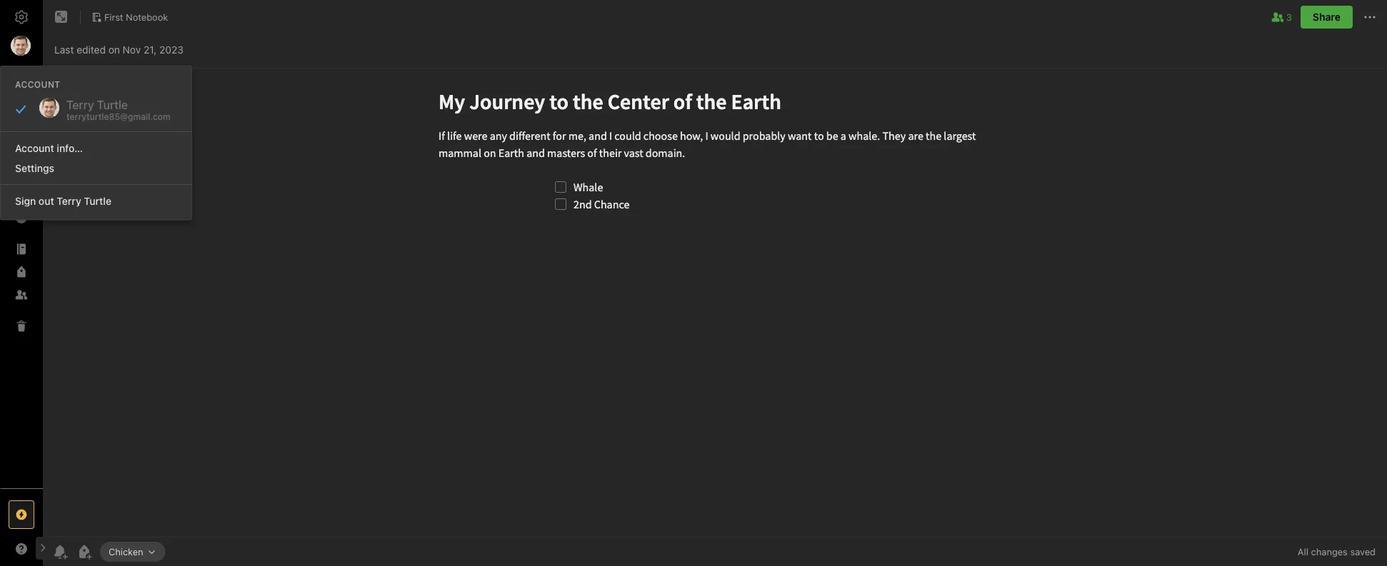 Task type: describe. For each thing, give the bounding box(es) containing it.
share button
[[1301, 6, 1353, 29]]

expand note image
[[53, 9, 70, 26]]

first notebook
[[104, 12, 168, 22]]

settings link
[[1, 158, 191, 179]]

account image
[[11, 36, 31, 56]]

first
[[104, 12, 123, 22]]

out
[[39, 195, 54, 207]]

all
[[1298, 547, 1308, 557]]

share
[[1313, 11, 1341, 23]]

settings image
[[13, 9, 30, 26]]

notebook
[[126, 12, 168, 22]]

last
[[54, 44, 74, 56]]

3 button
[[1269, 9, 1292, 26]]

2023
[[159, 44, 184, 56]]

account info…
[[15, 142, 83, 154]]

21,
[[144, 44, 157, 56]]

note window element
[[43, 0, 1387, 566]]

info…
[[57, 142, 83, 154]]

changes
[[1311, 547, 1348, 557]]

home image
[[13, 141, 30, 158]]

Chicken Tag actions field
[[143, 547, 157, 557]]

WHAT'S NEW field
[[0, 538, 43, 561]]

first notebook button
[[86, 7, 173, 27]]

account info… link
[[1, 138, 191, 158]]

Note Editor text field
[[43, 69, 1387, 537]]

chicken
[[109, 547, 143, 557]]

edited
[[77, 44, 106, 56]]



Task type: vqa. For each thing, say whether or not it's contained in the screenshot.
Edit search icon
no



Task type: locate. For each thing, give the bounding box(es) containing it.
more actions image
[[1361, 9, 1378, 26]]

sign
[[15, 195, 36, 207]]

tree
[[0, 138, 43, 488]]

Account field
[[0, 31, 43, 60]]

0 vertical spatial account
[[15, 79, 60, 89]]

1 vertical spatial account
[[15, 142, 54, 154]]

sign out terry turtle
[[15, 195, 111, 207]]

dropdown list menu
[[1, 126, 191, 211]]

account
[[15, 79, 60, 89], [15, 142, 54, 154]]

account down the account field
[[15, 79, 60, 89]]

1 account from the top
[[15, 79, 60, 89]]

account inside dropdown list menu
[[15, 142, 54, 154]]

turtle
[[84, 195, 111, 207]]

account for account
[[15, 79, 60, 89]]

terry
[[57, 195, 81, 207]]

upgrade image
[[13, 506, 30, 524]]

account up settings at the top of the page
[[15, 142, 54, 154]]

chicken button
[[100, 542, 165, 562]]

on
[[108, 44, 120, 56]]

last edited on nov 21, 2023
[[54, 44, 184, 56]]

More actions field
[[1361, 6, 1378, 29]]

settings
[[15, 162, 54, 174]]

add a reminder image
[[51, 544, 69, 561]]

sign out terry turtle link
[[1, 191, 191, 211]]

2 account from the top
[[15, 142, 54, 154]]

3
[[1286, 12, 1292, 22]]

click to expand image
[[37, 540, 47, 557]]

all changes saved
[[1298, 547, 1376, 557]]

account for account info…
[[15, 142, 54, 154]]

nov
[[123, 44, 141, 56]]

add tag image
[[76, 544, 93, 561]]

saved
[[1350, 547, 1376, 557]]



